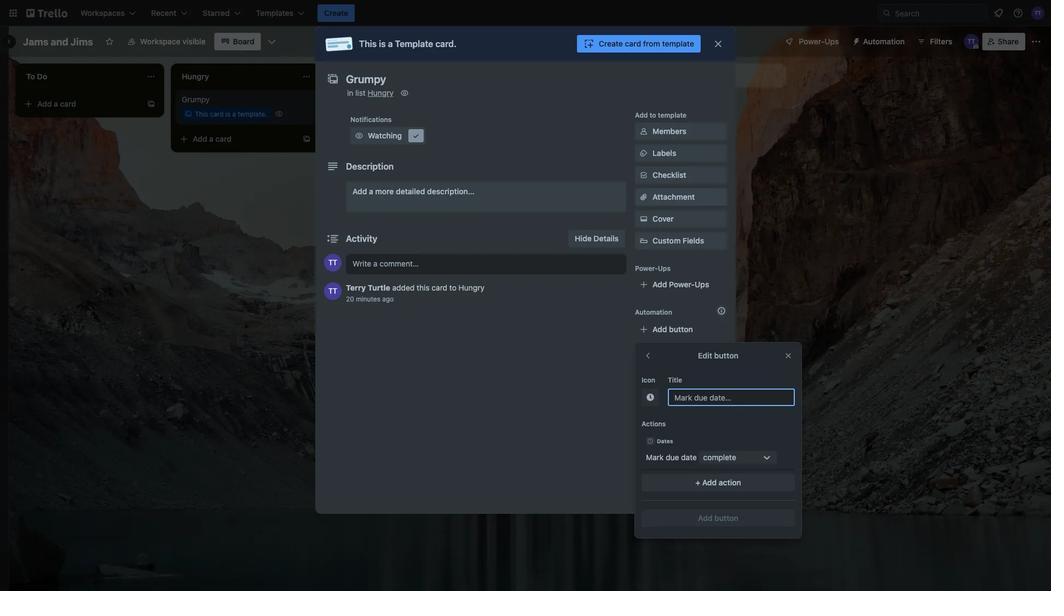 Task type: vqa. For each thing, say whether or not it's contained in the screenshot.
topmost list
yes



Task type: describe. For each thing, give the bounding box(es) containing it.
0 notifications image
[[992, 7, 1005, 20]]

add a more detailed description… link
[[346, 182, 626, 212]]

cover link
[[635, 210, 727, 228]]

and
[[51, 36, 68, 47]]

hide details link
[[568, 230, 625, 248]]

template inside template "button"
[[653, 413, 686, 422]]

customize views image
[[267, 36, 277, 47]]

workspace visible
[[140, 37, 206, 46]]

sm image for copy
[[639, 390, 649, 401]]

due
[[666, 453, 679, 462]]

card.
[[436, 39, 457, 49]]

template button
[[635, 409, 727, 426]]

filters button
[[914, 33, 956, 50]]

sm image for automation
[[848, 33, 863, 48]]

detailed
[[396, 187, 425, 196]]

0 horizontal spatial is
[[225, 110, 231, 118]]

0 horizontal spatial automation
[[635, 308, 672, 316]]

1 vertical spatial power-
[[635, 265, 658, 272]]

add to template
[[635, 111, 687, 119]]

add button for the top add button button
[[653, 325, 693, 334]]

1 horizontal spatial from
[[672, 439, 689, 449]]

grumpy
[[182, 95, 210, 104]]

0 horizontal spatial share button
[[635, 479, 727, 497]]

labels
[[653, 149, 677, 158]]

sm image for delete
[[639, 461, 649, 472]]

0 vertical spatial actions
[[635, 353, 660, 361]]

button for the top add button button
[[669, 325, 693, 334]]

add a card for 'add a card' button associated with create from template… icon
[[37, 99, 76, 108]]

add power-ups link
[[635, 276, 727, 294]]

sm image for watching
[[354, 130, 365, 141]]

0 horizontal spatial hungry
[[368, 88, 394, 97]]

mark
[[646, 453, 664, 462]]

ups inside add power-ups link
[[695, 280, 709, 289]]

1 vertical spatial template
[[658, 111, 687, 119]]

watching
[[368, 131, 402, 140]]

added
[[392, 283, 415, 292]]

0 vertical spatial is
[[379, 39, 386, 49]]

more
[[375, 187, 394, 196]]

grumpy link
[[182, 94, 309, 105]]

sm image for move
[[639, 368, 649, 379]]

minutes
[[356, 295, 381, 303]]

20 minutes ago link
[[346, 295, 394, 303]]

workspace
[[140, 37, 180, 46]]

template inside button
[[662, 39, 694, 48]]

sm image for template
[[639, 412, 649, 423]]

add button for the bottom add button button
[[698, 514, 739, 523]]

terry
[[346, 283, 366, 292]]

automation button
[[848, 33, 912, 50]]

custom fields
[[653, 236, 704, 245]]

create from template… image
[[302, 135, 311, 143]]

cover
[[653, 214, 674, 223]]

power-ups inside button
[[799, 37, 839, 46]]

power-ups button
[[777, 33, 846, 50]]

attachment button
[[635, 188, 727, 206]]

search image
[[883, 9, 892, 18]]

add a card for create from template… image 'add a card' button
[[193, 134, 232, 143]]

hide for hide details
[[575, 234, 592, 243]]

sm image right the watching
[[411, 130, 422, 141]]

board
[[233, 37, 254, 46]]

in
[[347, 88, 353, 97]]

delete
[[653, 461, 676, 470]]

action
[[719, 478, 741, 487]]

members link
[[635, 123, 727, 140]]

ago
[[382, 295, 394, 303]]

workspace visible button
[[120, 33, 212, 50]]

copy
[[653, 391, 672, 400]]

board link
[[214, 33, 261, 50]]

labels link
[[635, 145, 727, 162]]

create card from template
[[599, 39, 694, 48]]

create card from template button
[[577, 35, 701, 53]]

Write a comment text field
[[346, 254, 626, 274]]

sm image for members
[[639, 126, 649, 137]]

custom
[[653, 236, 681, 245]]

0 horizontal spatial power-ups
[[635, 265, 671, 272]]

this card is a template.
[[195, 110, 267, 118]]

sm image for labels
[[639, 148, 649, 159]]

+
[[696, 478, 700, 487]]

complete
[[704, 453, 736, 462]]

attachment
[[653, 192, 695, 202]]

watching button
[[350, 127, 426, 145]]

create for create
[[324, 8, 348, 18]]

this is a template card.
[[359, 39, 457, 49]]

power- inside button
[[799, 37, 825, 46]]

show menu image
[[1031, 36, 1042, 47]]

mark due date
[[646, 453, 697, 462]]

title
[[668, 376, 682, 384]]

button for the bottom add button button
[[715, 514, 739, 523]]

switch to… image
[[8, 8, 19, 19]]

copy link
[[635, 387, 727, 404]]



Task type: locate. For each thing, give the bounding box(es) containing it.
create for create card from template
[[599, 39, 623, 48]]

sm image for cover
[[639, 214, 649, 225]]

Board name text field
[[18, 33, 99, 50]]

sm image left checklist
[[639, 170, 649, 181]]

members
[[653, 127, 687, 136]]

sm image inside move "link"
[[639, 368, 649, 379]]

1 horizontal spatial hungry
[[459, 283, 485, 292]]

activity
[[346, 234, 378, 244]]

0 vertical spatial template
[[395, 39, 433, 49]]

1 vertical spatial actions
[[642, 420, 666, 428]]

sm image inside labels link
[[639, 148, 649, 159]]

share left show menu image
[[998, 37, 1019, 46]]

ups down the 'fields'
[[695, 280, 709, 289]]

0 vertical spatial power-ups
[[799, 37, 839, 46]]

template.
[[238, 110, 267, 118]]

hide from list link
[[635, 435, 727, 453]]

power-ups
[[799, 37, 839, 46], [635, 265, 671, 272]]

from inside button
[[643, 39, 660, 48]]

this up in list hungry
[[359, 39, 377, 49]]

hungry link
[[368, 88, 394, 97]]

this
[[417, 283, 430, 292]]

0 vertical spatial button
[[669, 325, 693, 334]]

2 horizontal spatial power-
[[799, 37, 825, 46]]

sm image inside checklist link
[[639, 170, 649, 181]]

create button
[[318, 4, 355, 22]]

add button down + add action
[[698, 514, 739, 523]]

0 horizontal spatial add a card
[[37, 99, 76, 108]]

2 vertical spatial ups
[[695, 280, 709, 289]]

template
[[395, 39, 433, 49], [653, 413, 686, 422]]

1 horizontal spatial to
[[650, 111, 656, 119]]

this
[[359, 39, 377, 49], [195, 110, 208, 118]]

delete link
[[635, 457, 727, 475]]

1 vertical spatial add button
[[698, 514, 739, 523]]

0 vertical spatial share button
[[983, 33, 1026, 50]]

1 horizontal spatial this
[[359, 39, 377, 49]]

add a card
[[37, 99, 76, 108], [348, 99, 387, 108], [193, 134, 232, 143]]

add a card button for create from template… icon
[[20, 95, 142, 113]]

notifications
[[350, 116, 392, 123]]

0 horizontal spatial share
[[653, 483, 674, 492]]

open information menu image
[[1013, 8, 1024, 19]]

hide from list
[[653, 439, 701, 449]]

Search field
[[892, 5, 987, 21]]

hide inside 'link'
[[575, 234, 592, 243]]

0 vertical spatial from
[[643, 39, 660, 48]]

share down delete
[[653, 483, 674, 492]]

list up "date"
[[691, 439, 701, 449]]

share button
[[983, 33, 1026, 50], [635, 479, 727, 497]]

button
[[669, 325, 693, 334], [714, 351, 739, 360], [715, 514, 739, 523]]

actions up dates at the right of the page
[[642, 420, 666, 428]]

in list hungry
[[347, 88, 394, 97]]

0 horizontal spatial from
[[643, 39, 660, 48]]

to inside "terry turtle added this card to hungry 20 minutes ago"
[[450, 283, 457, 292]]

edit
[[698, 351, 712, 360]]

0 horizontal spatial ups
[[658, 265, 671, 272]]

share button down 0 notifications icon
[[983, 33, 1026, 50]]

Mark due date… text field
[[668, 389, 795, 406]]

hungry inside "terry turtle added this card to hungry 20 minutes ago"
[[459, 283, 485, 292]]

jams
[[23, 36, 48, 47]]

add button
[[653, 325, 693, 334], [698, 514, 739, 523]]

automation down search image
[[863, 37, 905, 46]]

1 vertical spatial create
[[599, 39, 623, 48]]

0 horizontal spatial this
[[195, 110, 208, 118]]

move link
[[635, 365, 727, 382]]

2 vertical spatial button
[[715, 514, 739, 523]]

description
[[346, 161, 394, 172]]

button down action
[[715, 514, 739, 523]]

is down grumpy link
[[225, 110, 231, 118]]

actions up move
[[635, 353, 660, 361]]

0 horizontal spatial power-
[[635, 265, 658, 272]]

0 horizontal spatial add a card button
[[20, 95, 142, 113]]

move
[[653, 369, 672, 378]]

edit button
[[698, 351, 739, 360]]

template
[[662, 39, 694, 48], [658, 111, 687, 119]]

share button down delete link
[[635, 479, 727, 497]]

0 vertical spatial ups
[[825, 37, 839, 46]]

1 horizontal spatial add button
[[698, 514, 739, 523]]

hungry down write a comment text box
[[459, 283, 485, 292]]

1 vertical spatial template
[[653, 413, 686, 422]]

add button button
[[635, 321, 727, 338], [642, 510, 795, 527]]

1 vertical spatial power-ups
[[635, 265, 671, 272]]

visible
[[182, 37, 206, 46]]

share
[[998, 37, 1019, 46], [653, 483, 674, 492]]

0 vertical spatial list
[[355, 88, 366, 97]]

2 vertical spatial power-
[[669, 280, 695, 289]]

hide details
[[575, 234, 619, 243]]

1 horizontal spatial create
[[599, 39, 623, 48]]

1 vertical spatial list
[[691, 439, 701, 449]]

close popover image
[[784, 352, 793, 360]]

0 vertical spatial share
[[998, 37, 1019, 46]]

0 vertical spatial hungry
[[368, 88, 394, 97]]

button right edit
[[714, 351, 739, 360]]

is
[[379, 39, 386, 49], [225, 110, 231, 118]]

0 vertical spatial automation
[[863, 37, 905, 46]]

0 vertical spatial hide
[[575, 234, 592, 243]]

20
[[346, 295, 354, 303]]

add button button down + add action
[[642, 510, 795, 527]]

ups
[[825, 37, 839, 46], [658, 265, 671, 272], [695, 280, 709, 289]]

1 horizontal spatial automation
[[863, 37, 905, 46]]

hide for hide from list
[[653, 439, 670, 449]]

None text field
[[341, 69, 702, 89]]

sm image down icon
[[639, 390, 649, 401]]

0 horizontal spatial add button
[[653, 325, 693, 334]]

card
[[625, 39, 641, 48], [60, 99, 76, 108], [371, 99, 387, 108], [210, 110, 224, 118], [216, 134, 232, 143], [432, 283, 447, 292]]

add button button up edit
[[635, 321, 727, 338]]

add a card button
[[20, 95, 142, 113], [331, 95, 453, 113], [175, 130, 298, 148]]

1 horizontal spatial share
[[998, 37, 1019, 46]]

1 vertical spatial ups
[[658, 265, 671, 272]]

add
[[37, 99, 52, 108], [348, 99, 363, 108], [635, 111, 648, 119], [193, 134, 207, 143], [353, 187, 367, 196], [653, 280, 667, 289], [653, 325, 667, 334], [702, 478, 717, 487], [698, 514, 713, 523]]

icon
[[642, 376, 656, 384]]

1 vertical spatial this
[[195, 110, 208, 118]]

automation down add power-ups
[[635, 308, 672, 316]]

1 vertical spatial from
[[672, 439, 689, 449]]

checklist
[[653, 171, 686, 180]]

sm image
[[399, 88, 410, 99], [639, 126, 649, 137], [639, 148, 649, 159], [639, 214, 649, 225], [639, 368, 649, 379], [645, 392, 656, 403], [639, 412, 649, 423], [639, 439, 649, 450]]

sm image inside copy link
[[639, 390, 649, 401]]

create inside primary element
[[324, 8, 348, 18]]

sm image inside members 'link'
[[639, 126, 649, 137]]

filters
[[930, 37, 953, 46]]

add a card button for create from template… image
[[175, 130, 298, 148]]

1 horizontal spatial add a card
[[193, 134, 232, 143]]

hide
[[575, 234, 592, 243], [653, 439, 670, 449]]

sm image
[[848, 33, 863, 48], [354, 130, 365, 141], [411, 130, 422, 141], [639, 170, 649, 181], [639, 390, 649, 401], [639, 461, 649, 472]]

button up move "link"
[[669, 325, 693, 334]]

add a more detailed description…
[[353, 187, 475, 196]]

0 horizontal spatial template
[[395, 39, 433, 49]]

terry turtle added this card to hungry 20 minutes ago
[[346, 283, 485, 303]]

ups left automation button
[[825, 37, 839, 46]]

custom fields button
[[635, 235, 727, 246]]

power-
[[799, 37, 825, 46], [635, 265, 658, 272], [669, 280, 695, 289]]

1 horizontal spatial add a card button
[[175, 130, 298, 148]]

sm image for hide from list
[[639, 439, 649, 450]]

2 horizontal spatial add a card button
[[331, 95, 453, 113]]

sm image inside cover link
[[639, 214, 649, 225]]

this for this is a template card.
[[359, 39, 377, 49]]

0 vertical spatial create
[[324, 8, 348, 18]]

1 horizontal spatial list
[[691, 439, 701, 449]]

1 horizontal spatial template
[[653, 413, 686, 422]]

1 vertical spatial hungry
[[459, 283, 485, 292]]

sm image inside automation button
[[848, 33, 863, 48]]

create
[[324, 8, 348, 18], [599, 39, 623, 48]]

is up hungry link
[[379, 39, 386, 49]]

description…
[[427, 187, 475, 196]]

to right this
[[450, 283, 457, 292]]

hungry up notifications
[[368, 88, 394, 97]]

+ add action
[[696, 478, 741, 487]]

date
[[681, 453, 697, 462]]

1 vertical spatial button
[[714, 351, 739, 360]]

1 vertical spatial is
[[225, 110, 231, 118]]

1 horizontal spatial is
[[379, 39, 386, 49]]

0 vertical spatial power-
[[799, 37, 825, 46]]

a
[[388, 39, 393, 49], [54, 99, 58, 108], [365, 99, 369, 108], [232, 110, 236, 118], [209, 134, 214, 143], [369, 187, 373, 196]]

add button up "return to previous screen" icon at bottom
[[653, 325, 693, 334]]

0 horizontal spatial list
[[355, 88, 366, 97]]

dates
[[657, 438, 673, 444]]

list right in
[[355, 88, 366, 97]]

sm image left delete
[[639, 461, 649, 472]]

checklist link
[[635, 166, 727, 184]]

sm image down notifications
[[354, 130, 365, 141]]

0 vertical spatial add button button
[[635, 321, 727, 338]]

hungry
[[368, 88, 394, 97], [459, 283, 485, 292]]

this down the grumpy
[[195, 110, 208, 118]]

0 vertical spatial add button
[[653, 325, 693, 334]]

0 vertical spatial to
[[650, 111, 656, 119]]

sm image right power-ups button
[[848, 33, 863, 48]]

details
[[594, 234, 619, 243]]

primary element
[[0, 0, 1051, 26]]

0 horizontal spatial hide
[[575, 234, 592, 243]]

share for share button to the top
[[998, 37, 1019, 46]]

1 vertical spatial to
[[450, 283, 457, 292]]

0 vertical spatial template
[[662, 39, 694, 48]]

turtle
[[368, 283, 390, 292]]

to up members
[[650, 111, 656, 119]]

0 vertical spatial this
[[359, 39, 377, 49]]

2 horizontal spatial add a card
[[348, 99, 387, 108]]

add power-ups
[[653, 280, 709, 289]]

jims
[[71, 36, 93, 47]]

card inside "terry turtle added this card to hungry 20 minutes ago"
[[432, 283, 447, 292]]

hide left details
[[575, 234, 592, 243]]

2 horizontal spatial ups
[[825, 37, 839, 46]]

hide up mark
[[653, 439, 670, 449]]

1 horizontal spatial hide
[[653, 439, 670, 449]]

sm image inside delete link
[[639, 461, 649, 472]]

1 horizontal spatial power-ups
[[799, 37, 839, 46]]

actions
[[635, 353, 660, 361], [642, 420, 666, 428]]

0 horizontal spatial create
[[324, 8, 348, 18]]

from
[[643, 39, 660, 48], [672, 439, 689, 449]]

fields
[[683, 236, 704, 245]]

template down copy
[[653, 413, 686, 422]]

sm image inside template "button"
[[639, 412, 649, 423]]

terry turtle (terryturtle) image
[[1032, 7, 1045, 20], [964, 34, 980, 49], [324, 254, 342, 272], [324, 283, 342, 300]]

template left card.
[[395, 39, 433, 49]]

1 vertical spatial share button
[[635, 479, 727, 497]]

1 vertical spatial hide
[[653, 439, 670, 449]]

automation inside automation button
[[863, 37, 905, 46]]

sm image inside hide from list link
[[639, 439, 649, 450]]

0 horizontal spatial to
[[450, 283, 457, 292]]

share for the leftmost share button
[[653, 483, 674, 492]]

1 horizontal spatial ups
[[695, 280, 709, 289]]

1 vertical spatial share
[[653, 483, 674, 492]]

return to previous screen image
[[644, 352, 653, 360]]

this for this card is a template.
[[195, 110, 208, 118]]

automation
[[863, 37, 905, 46], [635, 308, 672, 316]]

star or unstar board image
[[105, 37, 114, 46]]

sm image for checklist
[[639, 170, 649, 181]]

1 horizontal spatial power-
[[669, 280, 695, 289]]

ups up add power-ups
[[658, 265, 671, 272]]

list
[[355, 88, 366, 97], [691, 439, 701, 449]]

create from template… image
[[147, 100, 156, 108]]

ups inside power-ups button
[[825, 37, 839, 46]]

1 vertical spatial automation
[[635, 308, 672, 316]]

jams and jims
[[23, 36, 93, 47]]

1 vertical spatial add button button
[[642, 510, 795, 527]]

1 horizontal spatial share button
[[983, 33, 1026, 50]]



